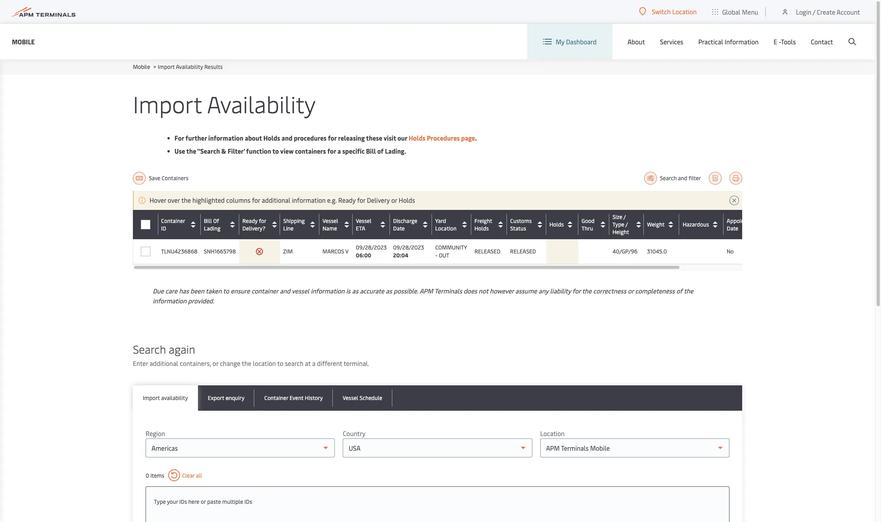 Task type: locate. For each thing, give the bounding box(es) containing it.
2 lading from the left
[[204, 225, 221, 232]]

eta
[[356, 225, 365, 232], [356, 225, 365, 232]]

of inside due care has been taken to ensure container and vessel information is as accurate as possible. apm terminals does not however assume any liability for the correctness or completeness of the information provided.
[[676, 287, 683, 296]]

id for bill of lading button corresponding to first shipping line button from the right's container id button
[[161, 225, 166, 232]]

availability
[[161, 395, 188, 402]]

&
[[221, 147, 226, 156]]

container id button for bill of lading button corresponding to first shipping line button from the right
[[161, 217, 199, 232]]

weight button
[[647, 218, 678, 231], [647, 219, 677, 231]]

None checkbox
[[141, 220, 150, 230], [141, 247, 150, 257], [141, 220, 150, 230], [141, 247, 150, 257]]

of
[[213, 217, 219, 225], [213, 217, 219, 225]]

1 vertical spatial and
[[678, 175, 687, 182]]

community
[[435, 244, 467, 252]]

1 vertical spatial to
[[223, 287, 229, 296]]

- right e
[[779, 37, 781, 46]]

discharge date button for yard location 'button' for customs status button for first shipping line button the freight holds button
[[393, 217, 430, 232]]

2 appointment date button from the left
[[727, 217, 771, 232]]

1 vertical spatial a
[[312, 359, 316, 368]]

container
[[161, 217, 185, 225], [161, 217, 185, 225], [264, 395, 288, 402]]

2 hazardous button from the left
[[683, 219, 722, 231]]

1 customs from the left
[[510, 217, 532, 225]]

yard location for yard location 'button' for customs status button for first shipping line button the freight holds button
[[435, 217, 457, 232]]

export еnquiry button
[[198, 386, 254, 411]]

0 horizontal spatial a
[[312, 359, 316, 368]]

weight for size / type / height button corresponding to customs status button for first shipping line button's "good thru" button
[[647, 221, 665, 229]]

1 horizontal spatial ids
[[245, 499, 252, 506]]

0 horizontal spatial 09/28/2023
[[356, 244, 387, 252]]

2 vertical spatial and
[[280, 287, 290, 296]]

shipping line for first shipping line button from the right
[[283, 217, 305, 232]]

holds button for customs status button related to first shipping line button from the right
[[550, 219, 577, 231]]

contact
[[811, 37, 833, 46]]

ids right multiple
[[245, 499, 252, 506]]

yard location for yard location 'button' related to the freight holds button corresponding to customs status button related to first shipping line button from the right
[[435, 217, 457, 232]]

been
[[190, 287, 204, 296]]

1 ready for delivery? from the left
[[242, 217, 266, 232]]

freight for customs status button related to first shipping line button from the right
[[475, 217, 492, 225]]

1 shipping line button from the left
[[283, 217, 317, 232]]

vessel eta button for first shipping line button vessel name button
[[356, 217, 388, 232]]

id for container id button associated with bill of lading button for first shipping line button
[[161, 225, 166, 232]]

of right completeness on the bottom right of the page
[[676, 287, 683, 296]]

to left view
[[273, 147, 279, 156]]

yard location button for customs status button for first shipping line button the freight holds button
[[435, 217, 469, 232]]

mobile link
[[12, 37, 35, 47], [133, 63, 150, 71]]

or right here
[[201, 499, 206, 506]]

customs status button
[[510, 217, 545, 232], [510, 217, 544, 232]]

the right change
[[242, 359, 251, 368]]

appointment date for customs status button for first shipping line button's "good thru" button hazardous button
[[727, 217, 760, 232]]

.
[[475, 134, 477, 142]]

2 vertical spatial to
[[277, 359, 283, 368]]

0 vertical spatial of
[[377, 147, 384, 156]]

a right at
[[312, 359, 316, 368]]

1 bill of lading button from the left
[[204, 217, 237, 232]]

ensure
[[231, 287, 250, 296]]

does
[[464, 287, 477, 296]]

size / type / height button for customs status button related to first shipping line button from the right "good thru" button
[[613, 214, 642, 236]]

and up view
[[282, 134, 292, 142]]

import
[[158, 63, 175, 71], [133, 88, 202, 119], [143, 395, 160, 402]]

hazardous for hazardous button corresponding to customs status button related to first shipping line button from the right "good thru" button
[[683, 221, 709, 229]]

1 shipping line from the left
[[283, 217, 305, 232]]

1 horizontal spatial additional
[[262, 196, 290, 205]]

good for customs status button related to first shipping line button from the right "good thru" button
[[582, 217, 595, 225]]

1 vessel name from the left
[[323, 217, 338, 232]]

0 horizontal spatial mobile
[[12, 37, 35, 46]]

specific
[[342, 147, 365, 156]]

good
[[582, 217, 595, 225], [582, 217, 595, 225]]

date
[[393, 225, 405, 232], [727, 225, 738, 232], [393, 225, 405, 232], [727, 225, 739, 232]]

about
[[245, 134, 262, 142]]

page
[[461, 134, 475, 142]]

yard location button
[[435, 217, 469, 232], [435, 217, 469, 232]]

and left filter
[[678, 175, 687, 182]]

and inside button
[[678, 175, 687, 182]]

0 vertical spatial -
[[779, 37, 781, 46]]

or
[[391, 196, 397, 205], [628, 287, 634, 296], [213, 359, 218, 368], [201, 499, 206, 506]]

1 delivery? from the left
[[242, 225, 265, 232]]

name
[[323, 225, 337, 232], [323, 225, 337, 232]]

as right "is"
[[352, 287, 358, 296]]

tab list
[[133, 386, 742, 411]]

1 horizontal spatial as
[[386, 287, 392, 296]]

0 horizontal spatial availability
[[176, 63, 203, 71]]

location
[[672, 7, 697, 16], [435, 225, 457, 232], [435, 225, 457, 232], [540, 430, 565, 438]]

to right taken
[[223, 287, 229, 296]]

09/28/2023 up the 06:00
[[356, 244, 387, 252]]

0 horizontal spatial -
[[435, 252, 438, 259]]

or right the correctness
[[628, 287, 634, 296]]

create
[[817, 7, 835, 16]]

1 horizontal spatial -
[[779, 37, 781, 46]]

size / type / height button
[[613, 213, 642, 236], [613, 214, 642, 236]]

2 ready for delivery? button from the left
[[242, 217, 278, 232]]

0
[[146, 472, 149, 480]]

1 horizontal spatial of
[[676, 287, 683, 296]]

0 horizontal spatial search
[[133, 342, 166, 357]]

0 vertical spatial search
[[660, 175, 677, 182]]

id
[[161, 225, 166, 232], [161, 225, 166, 232]]

shipping for first shipping line button
[[283, 217, 305, 225]]

2 name from the left
[[323, 225, 337, 232]]

1 customs status from the left
[[510, 217, 532, 232]]

2 ready for delivery? from the left
[[242, 217, 266, 232]]

good thru button
[[582, 217, 608, 232], [582, 217, 607, 232]]

information up &
[[208, 134, 243, 142]]

0 vertical spatial availability
[[176, 63, 203, 71]]

the
[[186, 147, 196, 156], [181, 196, 191, 205], [582, 287, 592, 296], [684, 287, 694, 296], [242, 359, 251, 368]]

2 status from the left
[[510, 225, 526, 232]]

search inside search again enter additional containers, or change the location to search at a different terminal.
[[133, 342, 166, 357]]

1 appointment date button from the left
[[727, 217, 771, 232]]

1 vertical spatial availability
[[207, 88, 316, 119]]

weight button for hazardous button corresponding to customs status button related to first shipping line button from the right "good thru" button
[[647, 219, 677, 231]]

lading for bill of lading button for first shipping line button
[[204, 225, 220, 232]]

1 customs status button from the left
[[510, 217, 545, 232]]

information
[[208, 134, 243, 142], [292, 196, 326, 205], [311, 287, 345, 296], [153, 297, 187, 306]]

size / type / height for size / type / height button corresponding to customs status button for first shipping line button's "good thru" button
[[613, 213, 629, 236]]

weight for size / type / height button associated with customs status button related to first shipping line button from the right "good thru" button
[[647, 221, 665, 229]]

- for tools
[[779, 37, 781, 46]]

import availability button
[[133, 386, 198, 411]]

released right community - out
[[475, 248, 501, 256]]

tab list containing import availability
[[133, 386, 742, 411]]

- left out
[[435, 252, 438, 259]]

good thru for customs status button for first shipping line button's "good thru" button
[[582, 217, 595, 232]]

bill for first shipping line button from the right
[[204, 217, 212, 225]]

2 customs status button from the left
[[510, 217, 544, 232]]

of
[[377, 147, 384, 156], [676, 287, 683, 296]]

1 name from the left
[[323, 225, 337, 232]]

1 shipping from the left
[[283, 217, 305, 225]]

ready for delivery? for ready for delivery? button corresponding to first shipping line button
[[242, 217, 266, 232]]

line
[[283, 225, 293, 232], [283, 225, 294, 232]]

bill of lading button
[[204, 217, 237, 232], [204, 217, 237, 232]]

ready for delivery? button for first shipping line button from the right
[[242, 217, 278, 232]]

information down care
[[153, 297, 187, 306]]

customs status for customs status button related to first shipping line button from the right
[[510, 217, 532, 232]]

import left availability
[[143, 395, 160, 402]]

and
[[282, 134, 292, 142], [678, 175, 687, 182], [280, 287, 290, 296]]

search left filter
[[660, 175, 677, 182]]

or inside search again enter additional containers, or change the location to search at a different terminal.
[[213, 359, 218, 368]]

0 vertical spatial and
[[282, 134, 292, 142]]

container id for container id button associated with bill of lading button for first shipping line button
[[161, 217, 185, 232]]

2 customs from the left
[[510, 217, 532, 225]]

accurate
[[360, 287, 384, 296]]

2 bill of lading button from the left
[[204, 217, 237, 232]]

holds button
[[550, 218, 577, 231], [550, 219, 577, 231]]

container id button for bill of lading button for first shipping line button
[[161, 217, 199, 232]]

import up the for
[[133, 88, 202, 119]]

switch location
[[652, 7, 697, 16]]

availability up "about"
[[207, 88, 316, 119]]

0 vertical spatial mobile
[[12, 37, 35, 46]]

09/28/2023 for 06:00
[[356, 244, 387, 252]]

good thru
[[582, 217, 595, 232], [582, 217, 595, 232]]

bill of lading button for first shipping line button
[[204, 217, 237, 232]]

vessel eta button
[[356, 217, 388, 232], [356, 217, 388, 232]]

customs status for customs status button for first shipping line button
[[510, 217, 532, 232]]

size / type / height button for customs status button for first shipping line button's "good thru" button
[[613, 213, 642, 236]]

discharge
[[393, 217, 418, 225], [393, 217, 417, 225]]

2 vessel name from the left
[[323, 217, 338, 232]]

import availability
[[143, 395, 188, 402]]

menu
[[742, 7, 758, 16]]

mobile for mobile > import availability results
[[133, 63, 150, 71]]

to
[[273, 147, 279, 156], [223, 287, 229, 296], [277, 359, 283, 368]]

as right accurate on the left of the page
[[386, 287, 392, 296]]

1 vertical spatial import
[[133, 88, 202, 119]]

login / create account
[[796, 7, 860, 16]]

vessel eta button for vessel name button for first shipping line button from the right
[[356, 217, 388, 232]]

yard for the freight holds button corresponding to customs status button related to first shipping line button from the right
[[435, 217, 446, 225]]

apm
[[420, 287, 433, 296]]

tools
[[781, 37, 796, 46]]

a left specific
[[338, 147, 341, 156]]

1 09/28/2023 from the left
[[356, 244, 387, 252]]

import inside 'import availability' button
[[143, 395, 160, 402]]

vessel name button for first shipping line button
[[323, 217, 351, 232]]

2 shipping from the left
[[283, 217, 305, 225]]

freight holds for the freight holds button corresponding to customs status button related to first shipping line button from the right
[[475, 217, 492, 232]]

hazardous button for customs status button for first shipping line button's "good thru" button
[[683, 218, 722, 231]]

to left search
[[277, 359, 283, 368]]

additional right "columns"
[[262, 196, 290, 205]]

1 hazardous button from the left
[[683, 218, 722, 231]]

1 ready for delivery? button from the left
[[242, 217, 278, 232]]

hazardous
[[683, 221, 709, 229], [683, 221, 709, 229]]

2 bill of lading from the left
[[204, 217, 221, 232]]

freight
[[475, 217, 492, 225], [475, 217, 492, 225]]

due care has been taken to ensure container and vessel information is as accurate as possible. apm terminals does not however assume any liability for the correctness or completeness of the information provided.
[[153, 287, 694, 306]]

discharge date button
[[393, 217, 430, 232], [393, 217, 430, 232]]

1 lading from the left
[[204, 225, 220, 232]]

weight
[[647, 221, 665, 229], [647, 221, 665, 229]]

vessel inside button
[[343, 395, 358, 402]]

1 line from the left
[[283, 225, 293, 232]]

import right >
[[158, 63, 175, 71]]

1 vertical spatial additional
[[150, 359, 178, 368]]

import for import availability
[[143, 395, 160, 402]]

of for bill of lading button for first shipping line button
[[213, 217, 219, 225]]

availability left 'results'
[[176, 63, 203, 71]]

1 bill of lading from the left
[[204, 217, 220, 232]]

for further information about holds and procedures for releasing these visit our holds procedures page .
[[175, 134, 477, 142]]

2 delivery? from the left
[[242, 225, 265, 232]]

good thru button for customs status button related to first shipping line button from the right
[[582, 217, 607, 232]]

2 customs status from the left
[[510, 217, 532, 232]]

good thru for customs status button related to first shipping line button from the right "good thru" button
[[582, 217, 595, 232]]

again
[[169, 342, 195, 357]]

vessel eta for vessel eta button corresponding to vessel name button for first shipping line button from the right
[[356, 217, 372, 232]]

of down these at the top
[[377, 147, 384, 156]]

ids right the your at the left of page
[[179, 499, 187, 506]]

bill
[[366, 147, 376, 156], [204, 217, 212, 225], [204, 217, 212, 225]]

delivery? for first shipping line button
[[242, 225, 265, 232]]

1 vertical spatial -
[[435, 252, 438, 259]]

search up "enter"
[[133, 342, 166, 357]]

history
[[305, 395, 323, 402]]

- inside popup button
[[779, 37, 781, 46]]

''search
[[197, 147, 220, 156]]

shipping line
[[283, 217, 305, 232], [283, 217, 305, 232]]

1 hazardous from the left
[[683, 221, 709, 229]]

type for size / type / height button associated with customs status button related to first shipping line button from the right "good thru" button
[[613, 221, 624, 229]]

released up assume
[[510, 248, 536, 256]]

height for customs status button for first shipping line button's "good thru" button
[[613, 229, 629, 236]]

freight holds button for customs status button for first shipping line button
[[475, 217, 505, 232]]

practical information
[[699, 37, 759, 46]]

2 hazardous from the left
[[683, 221, 709, 229]]

height for customs status button related to first shipping line button from the right "good thru" button
[[613, 229, 629, 236]]

bill of lading
[[204, 217, 220, 232], [204, 217, 221, 232]]

or left change
[[213, 359, 218, 368]]

bill for first shipping line button
[[204, 217, 212, 225]]

ids
[[179, 499, 187, 506], [245, 499, 252, 506]]

2 appointment from the left
[[727, 217, 760, 225]]

0 vertical spatial a
[[338, 147, 341, 156]]

lading for bill of lading button corresponding to first shipping line button from the right
[[204, 225, 221, 232]]

of for bill of lading button corresponding to first shipping line button from the right
[[213, 217, 219, 225]]

0 horizontal spatial released
[[475, 248, 501, 256]]

1 horizontal spatial availability
[[207, 88, 316, 119]]

2 shipping line from the left
[[283, 217, 305, 232]]

search inside button
[[660, 175, 677, 182]]

additional down again
[[150, 359, 178, 368]]

2 vessel name button from the left
[[323, 217, 351, 232]]

0 horizontal spatial as
[[352, 287, 358, 296]]

container for container id button associated with bill of lading button for first shipping line button
[[161, 217, 185, 225]]

09/28/2023 06:00
[[356, 244, 387, 259]]

1 vertical spatial mobile
[[133, 63, 150, 71]]

possible.
[[394, 287, 418, 296]]

09/28/2023 20:04
[[393, 244, 424, 259]]

practical information button
[[699, 24, 759, 60]]

None text field
[[154, 496, 721, 510]]

released
[[475, 248, 501, 256], [510, 248, 536, 256]]

09/28/2023 up 20:04
[[393, 244, 424, 252]]

discharge date for the freight holds button corresponding to customs status button related to first shipping line button from the right
[[393, 217, 417, 232]]

1 horizontal spatial mobile
[[133, 63, 150, 71]]

0 vertical spatial mobile link
[[12, 37, 35, 47]]

0 horizontal spatial ids
[[179, 499, 187, 506]]

20:04
[[393, 252, 408, 259]]

results
[[204, 63, 223, 71]]

vessel name button for first shipping line button from the right
[[323, 217, 351, 232]]

appointment for customs status button for first shipping line button's "good thru" button hazardous button
[[727, 217, 760, 225]]

size / type / height for size / type / height button associated with customs status button related to first shipping line button from the right "good thru" button
[[613, 214, 629, 236]]

for
[[328, 134, 337, 142], [327, 147, 336, 156], [252, 196, 260, 205], [357, 196, 365, 205], [259, 217, 266, 225], [259, 217, 266, 225], [573, 287, 581, 296]]

container for bill of lading button corresponding to first shipping line button from the right's container id button
[[161, 217, 185, 225]]

2 vertical spatial import
[[143, 395, 160, 402]]

appointment
[[727, 217, 760, 225], [727, 217, 760, 225]]

06:00
[[356, 252, 371, 259]]

2 as from the left
[[386, 287, 392, 296]]

container id
[[161, 217, 185, 232], [161, 217, 185, 232]]

1 horizontal spatial released
[[510, 248, 536, 256]]

1 appointment date from the left
[[727, 217, 760, 232]]

1 vertical spatial search
[[133, 342, 166, 357]]

a inside search again enter additional containers, or change the location to search at a different terminal.
[[312, 359, 316, 368]]

2 appointment date from the left
[[727, 217, 760, 232]]

line for first shipping line button
[[283, 225, 293, 232]]

2 released from the left
[[510, 248, 536, 256]]

1 horizontal spatial 09/28/2023
[[393, 244, 424, 252]]

2 line from the left
[[283, 225, 294, 232]]

vessel eta
[[356, 217, 372, 232], [356, 217, 372, 232]]

however
[[490, 287, 514, 296]]

1 vertical spatial of
[[676, 287, 683, 296]]

None checkbox
[[141, 220, 150, 230]]

0 horizontal spatial additional
[[150, 359, 178, 368]]

mobile
[[12, 37, 35, 46], [133, 63, 150, 71]]

- inside community - out
[[435, 252, 438, 259]]

search for again
[[133, 342, 166, 357]]

and left the vessel
[[280, 287, 290, 296]]

1 vessel name button from the left
[[323, 217, 351, 232]]

weight button for customs status button for first shipping line button's "good thru" button hazardous button
[[647, 218, 678, 231]]

1 horizontal spatial search
[[660, 175, 677, 182]]

view
[[280, 147, 294, 156]]

1 vertical spatial mobile link
[[133, 63, 150, 71]]

2 09/28/2023 from the left
[[393, 244, 424, 252]]

for inside due care has been taken to ensure container and vessel information is as accurate as possible. apm terminals does not however assume any liability for the correctness or completeness of the information provided.
[[573, 287, 581, 296]]

ready for first shipping line button
[[242, 217, 257, 225]]

1 status from the left
[[510, 225, 526, 232]]

1 appointment from the left
[[727, 217, 760, 225]]



Task type: describe. For each thing, give the bounding box(es) containing it.
vessel schedule button
[[333, 386, 392, 411]]

my dashboard
[[556, 37, 597, 46]]

e
[[774, 37, 777, 46]]

switch
[[652, 7, 671, 16]]

0 horizontal spatial mobile link
[[12, 37, 35, 47]]

enter
[[133, 359, 148, 368]]

save containers button
[[133, 172, 194, 185]]

or right delivery
[[391, 196, 397, 205]]

hover over the highlighted columns for additional information e.g. ready for delivery or holds
[[150, 196, 415, 205]]

delivery
[[367, 196, 390, 205]]

my
[[556, 37, 565, 46]]

services
[[660, 37, 683, 46]]

terminals
[[435, 287, 462, 296]]

filter'
[[228, 147, 245, 156]]

or inside due care has been taken to ensure container and vessel information is as accurate as possible. apm terminals does not however assume any liability for the correctness or completeness of the information provided.
[[628, 287, 634, 296]]

yard for customs status button for first shipping line button the freight holds button
[[435, 217, 446, 225]]

releasing
[[338, 134, 365, 142]]

0 vertical spatial import
[[158, 63, 175, 71]]

our
[[398, 134, 407, 142]]

snh1665798
[[204, 248, 236, 256]]

additional inside search again enter additional containers, or change the location to search at a different terminal.
[[150, 359, 178, 368]]

>
[[153, 63, 156, 71]]

size for customs status button related to first shipping line button from the right
[[613, 214, 622, 221]]

size for customs status button for first shipping line button
[[613, 213, 623, 221]]

0 horizontal spatial of
[[377, 147, 384, 156]]

bill of lading for bill of lading button corresponding to first shipping line button from the right
[[204, 217, 221, 232]]

taken
[[206, 287, 222, 296]]

further
[[186, 134, 207, 142]]

1 horizontal spatial mobile link
[[133, 63, 150, 71]]

name for first shipping line button
[[323, 225, 337, 232]]

line for first shipping line button from the right
[[283, 225, 294, 232]]

contact button
[[811, 24, 833, 60]]

practical
[[699, 37, 723, 46]]

due
[[153, 287, 164, 296]]

global menu
[[722, 7, 758, 16]]

containers
[[295, 147, 326, 156]]

mobile > import availability results
[[133, 63, 223, 71]]

schedule
[[360, 395, 382, 402]]

2 ids from the left
[[245, 499, 252, 506]]

customs for customs status button related to first shipping line button from the right
[[510, 217, 532, 225]]

care
[[165, 287, 177, 296]]

location
[[253, 359, 276, 368]]

shipping line for first shipping line button
[[283, 217, 305, 232]]

clear all
[[182, 472, 202, 480]]

delivery? for first shipping line button from the right
[[242, 225, 265, 232]]

discharge date button for yard location 'button' related to the freight holds button corresponding to customs status button related to first shipping line button from the right
[[393, 217, 430, 232]]

discharge for first shipping line button from the right
[[393, 217, 417, 225]]

container id for bill of lading button corresponding to first shipping line button from the right's container id button
[[161, 217, 185, 232]]

ready for delivery? for ready for delivery? button for first shipping line button from the right
[[242, 217, 266, 232]]

search
[[285, 359, 303, 368]]

1 as from the left
[[352, 287, 358, 296]]

31045.0
[[647, 248, 667, 256]]

09/28/2023 for 20:04
[[393, 244, 424, 252]]

hazardous button for customs status button related to first shipping line button from the right "good thru" button
[[683, 219, 722, 231]]

vessel name for first shipping line button
[[323, 217, 338, 232]]

hazardous for customs status button for first shipping line button's "good thru" button hazardous button
[[683, 221, 709, 229]]

clear
[[182, 472, 195, 480]]

- for out
[[435, 252, 438, 259]]

community - out
[[435, 244, 467, 259]]

container event history
[[264, 395, 323, 402]]

1 released from the left
[[475, 248, 501, 256]]

event
[[290, 395, 304, 402]]

freight holds button for customs status button related to first shipping line button from the right
[[475, 217, 505, 232]]

highlighted
[[192, 196, 225, 205]]

customs for customs status button for first shipping line button
[[510, 217, 532, 225]]

status for customs status button for first shipping line button
[[510, 225, 526, 232]]

the right 'over'
[[181, 196, 191, 205]]

services button
[[660, 24, 683, 60]]

the right "use"
[[186, 147, 196, 156]]

to inside search again enter additional containers, or change the location to search at a different terminal.
[[277, 359, 283, 368]]

region
[[146, 430, 165, 438]]

e -tools button
[[774, 24, 796, 60]]

out
[[439, 252, 449, 259]]

multiple
[[222, 499, 243, 506]]

0 vertical spatial additional
[[262, 196, 290, 205]]

e.g.
[[327, 196, 337, 205]]

eta for first shipping line button vessel name button vessel eta button
[[356, 225, 365, 232]]

tlnu4236868
[[161, 248, 198, 256]]

account
[[837, 7, 860, 16]]

containers
[[162, 175, 188, 182]]

thru for customs status button related to first shipping line button from the right "good thru" button
[[582, 225, 593, 232]]

login / create account link
[[781, 0, 860, 23]]

marcos
[[323, 248, 344, 256]]

the left the correctness
[[582, 287, 592, 296]]

type for size / type / height button corresponding to customs status button for first shipping line button's "good thru" button
[[613, 221, 625, 229]]

hover
[[150, 196, 166, 205]]

import availability
[[133, 88, 316, 119]]

containers,
[[180, 359, 211, 368]]

information left "is"
[[311, 287, 345, 296]]

liability
[[550, 287, 571, 296]]

visit
[[384, 134, 396, 142]]

different
[[317, 359, 342, 368]]

freight holds for customs status button for first shipping line button the freight holds button
[[475, 217, 492, 232]]

export еnquiry
[[208, 395, 245, 402]]

about button
[[628, 24, 645, 60]]

any
[[539, 287, 549, 296]]

and inside due care has been taken to ensure container and vessel information is as accurate as possible. apm terminals does not however assume any liability for the correctness or completeness of the information provided.
[[280, 287, 290, 296]]

appointment date for hazardous button corresponding to customs status button related to first shipping line button from the right "good thru" button
[[727, 217, 760, 232]]

search for and
[[660, 175, 677, 182]]

items
[[150, 472, 164, 480]]

status for customs status button related to first shipping line button from the right
[[510, 225, 526, 232]]

mobile for mobile
[[12, 37, 35, 46]]

shipping for first shipping line button from the right
[[283, 217, 305, 225]]

good for customs status button for first shipping line button's "good thru" button
[[582, 217, 595, 225]]

discharge date for customs status button for first shipping line button the freight holds button
[[393, 217, 418, 232]]

these
[[366, 134, 382, 142]]

1 ids from the left
[[179, 499, 187, 506]]

has
[[179, 287, 189, 296]]

procedures
[[427, 134, 460, 142]]

the inside search again enter additional containers, or change the location to search at a different terminal.
[[242, 359, 251, 368]]

procedures
[[294, 134, 327, 142]]

paste
[[207, 499, 221, 506]]

appointment for hazardous button corresponding to customs status button related to first shipping line button from the right "good thru" button
[[727, 217, 760, 225]]

vessel
[[292, 287, 309, 296]]

for
[[175, 134, 184, 142]]

40/gp/96
[[613, 248, 638, 256]]

bill of lading button for first shipping line button from the right
[[204, 217, 237, 232]]

login
[[796, 7, 812, 16]]

1 horizontal spatial a
[[338, 147, 341, 156]]

freight for customs status button for first shipping line button
[[475, 217, 492, 225]]

use
[[175, 147, 185, 156]]

import for import availability
[[133, 88, 202, 119]]

customs status button for first shipping line button
[[510, 217, 545, 232]]

ready for first shipping line button from the right
[[242, 217, 258, 225]]

appointment date button for customs status button for first shipping line button's "good thru" button hazardous button
[[727, 217, 771, 232]]

not ready image
[[256, 248, 263, 256]]

vessel schedule
[[343, 395, 382, 402]]

thru for customs status button for first shipping line button's "good thru" button
[[582, 225, 593, 232]]

global menu button
[[705, 0, 766, 24]]

ready for delivery? button for first shipping line button
[[242, 217, 278, 232]]

0 vertical spatial to
[[273, 147, 279, 156]]

change
[[220, 359, 240, 368]]

about
[[628, 37, 645, 46]]

appointment date button for hazardous button corresponding to customs status button related to first shipping line button from the right "good thru" button
[[727, 217, 771, 232]]

vessel name for first shipping line button from the right
[[323, 217, 338, 232]]

v
[[345, 248, 349, 256]]

customs status button for first shipping line button from the right
[[510, 217, 544, 232]]

over
[[168, 196, 180, 205]]

discharge for first shipping line button
[[393, 217, 418, 225]]

yard location button for the freight holds button corresponding to customs status button related to first shipping line button from the right
[[435, 217, 469, 232]]

correctness
[[593, 287, 626, 296]]

export
[[208, 395, 224, 402]]

the right completeness on the bottom right of the page
[[684, 287, 694, 296]]

terminal.
[[344, 359, 369, 368]]

zim
[[283, 248, 293, 256]]

bill of lading for bill of lading button for first shipping line button
[[204, 217, 220, 232]]

2 shipping line button from the left
[[283, 217, 317, 232]]

information left the e.g.
[[292, 196, 326, 205]]

information
[[725, 37, 759, 46]]

eta for vessel eta button corresponding to vessel name button for first shipping line button from the right
[[356, 225, 365, 232]]

columns
[[226, 196, 250, 205]]

marcos v
[[323, 248, 349, 256]]

close image
[[730, 196, 739, 206]]

search and filter
[[660, 175, 701, 182]]

good thru button for customs status button for first shipping line button
[[582, 217, 608, 232]]

name for first shipping line button from the right
[[323, 225, 337, 232]]

vessel eta for first shipping line button vessel name button vessel eta button
[[356, 217, 372, 232]]

to inside due care has been taken to ensure container and vessel information is as accurate as possible. apm terminals does not however assume any liability for the correctness or completeness of the information provided.
[[223, 287, 229, 296]]

not
[[479, 287, 488, 296]]



Task type: vqa. For each thing, say whether or not it's contained in the screenshot.
Size / Type / Height
yes



